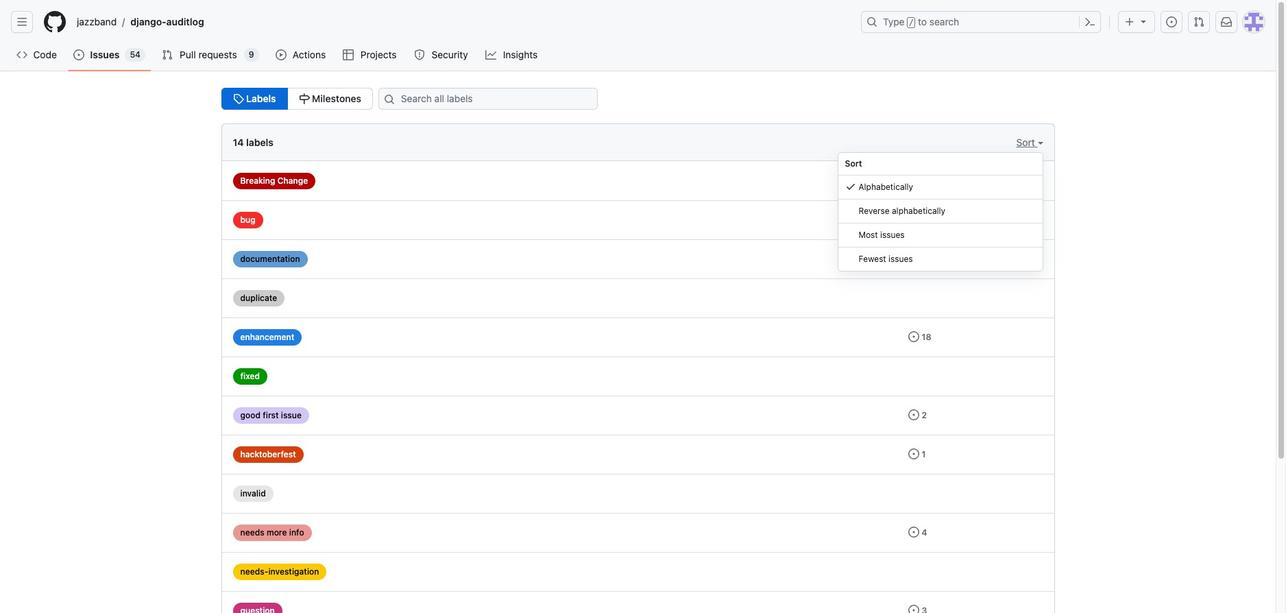 Task type: vqa. For each thing, say whether or not it's contained in the screenshot.
list containing jazzband
yes



Task type: describe. For each thing, give the bounding box(es) containing it.
django-auditlog link
[[125, 11, 210, 33]]

good first issue link
[[233, 407, 309, 424]]

needs-investigation link
[[233, 564, 327, 580]]

1 link
[[909, 449, 926, 460]]

issue opened image for 4
[[909, 527, 920, 538]]

4 link
[[909, 527, 928, 538]]

projects
[[361, 49, 397, 60]]

plus image
[[1125, 16, 1136, 27]]

graph image
[[486, 49, 497, 60]]

actions
[[293, 49, 326, 60]]

most issues link
[[839, 224, 1043, 248]]

issue opened image for 18
[[909, 331, 920, 342]]

breaking
[[240, 176, 275, 186]]

django-
[[131, 16, 166, 27]]

reverse alphabetically
[[859, 206, 946, 216]]

needs more info
[[240, 528, 304, 538]]

security
[[432, 49, 468, 60]]

sort button
[[1017, 135, 1044, 150]]

issue opened image left git pull request icon
[[1167, 16, 1178, 27]]

issue opened image left the issues
[[74, 49, 85, 60]]

jazzband / django-auditlog
[[77, 16, 204, 28]]

9
[[249, 49, 254, 60]]

pull requests
[[180, 49, 237, 60]]

issues for fewest issues
[[889, 254, 913, 264]]

14
[[233, 137, 244, 148]]

18 link
[[909, 331, 932, 342]]

hacktoberfest
[[240, 449, 296, 460]]

menu containing sort
[[838, 152, 1044, 272]]

Labels search field
[[379, 88, 598, 110]]

search
[[930, 16, 960, 27]]

needs-
[[240, 567, 268, 577]]

issues for most issues
[[881, 230, 905, 240]]

check image
[[845, 181, 856, 192]]

play image
[[276, 49, 286, 60]]

14 labels
[[233, 137, 274, 148]]

8 link
[[909, 214, 928, 225]]

pull
[[180, 49, 196, 60]]

needs more info link
[[233, 525, 312, 541]]

alphabetically
[[892, 206, 946, 216]]

duplicate
[[240, 293, 277, 303]]

fewest issues link
[[839, 248, 1043, 271]]

change
[[278, 176, 308, 186]]

documentation
[[240, 254, 300, 264]]

notifications image
[[1222, 16, 1233, 27]]

alphabetically link
[[839, 176, 1043, 200]]

sort inside popup button
[[1017, 137, 1038, 148]]

54
[[130, 49, 141, 60]]

issues
[[90, 49, 120, 60]]

milestones
[[310, 93, 361, 104]]

3 open issues and pull requests image
[[909, 605, 920, 613]]

list containing jazzband
[[71, 11, 853, 33]]

fixed link
[[233, 368, 267, 385]]

labels
[[246, 137, 274, 148]]

bug link
[[233, 212, 263, 228]]

projects link
[[338, 45, 403, 65]]

shield image
[[414, 49, 425, 60]]

code
[[33, 49, 57, 60]]



Task type: locate. For each thing, give the bounding box(es) containing it.
breaking change link
[[233, 173, 316, 189]]

2 issue opened image from the top
[[909, 449, 920, 460]]

hacktoberfest link
[[233, 447, 304, 463]]

homepage image
[[44, 11, 66, 33]]

tag image
[[233, 93, 244, 104]]

needs-investigation
[[240, 567, 319, 577]]

menu
[[838, 152, 1044, 272]]

triangle down image
[[1139, 16, 1150, 27]]

type
[[884, 16, 905, 27]]

1 horizontal spatial /
[[909, 18, 914, 27]]

milestone image
[[299, 93, 310, 104]]

issues right fewest
[[889, 254, 913, 264]]

/ for type
[[909, 18, 914, 27]]

good
[[240, 410, 261, 420]]

issue opened image for 2
[[909, 410, 920, 420]]

actions link
[[270, 45, 332, 65]]

most issues
[[859, 230, 905, 240]]

/ inside the type / to search
[[909, 18, 914, 27]]

security link
[[409, 45, 475, 65]]

None search field
[[373, 88, 615, 110]]

0 vertical spatial sort
[[1017, 137, 1038, 148]]

8
[[922, 215, 928, 225]]

issue opened image left 1
[[909, 449, 920, 460]]

enhancement
[[240, 332, 294, 342]]

command palette image
[[1085, 16, 1096, 27]]

4
[[922, 528, 928, 538]]

more
[[267, 528, 287, 538]]

fewest
[[859, 254, 887, 264]]

issue opened image
[[909, 331, 920, 342], [909, 449, 920, 460]]

issue opened image for 8
[[909, 214, 920, 225]]

reverse
[[859, 206, 890, 216]]

insights
[[503, 49, 538, 60]]

alphabetically
[[859, 182, 914, 192]]

18
[[922, 332, 932, 342]]

1 open issue or pull request image
[[909, 175, 920, 186]]

info
[[289, 528, 304, 538]]

code link
[[11, 45, 63, 65]]

0 horizontal spatial /
[[122, 16, 125, 28]]

issue opened image for 1
[[909, 449, 920, 460]]

1 vertical spatial sort
[[845, 158, 863, 169]]

issue opened image left 8
[[909, 214, 920, 225]]

issue opened image left 2
[[909, 410, 920, 420]]

/ inside jazzband / django-auditlog
[[122, 16, 125, 28]]

type / to search
[[884, 16, 960, 27]]

duplicate link
[[233, 290, 285, 307]]

0 vertical spatial issues
[[881, 230, 905, 240]]

2
[[922, 410, 927, 420]]

issue opened image left 4 on the bottom of the page
[[909, 527, 920, 538]]

issue element
[[221, 88, 373, 110]]

first
[[263, 410, 279, 420]]

auditlog
[[166, 16, 204, 27]]

to
[[919, 16, 927, 27]]

1 horizontal spatial sort
[[1017, 137, 1038, 148]]

issue opened image left 18
[[909, 331, 920, 342]]

0 vertical spatial issue opened image
[[909, 331, 920, 342]]

2 link
[[909, 410, 927, 420]]

issues right most
[[881, 230, 905, 240]]

invalid link
[[233, 486, 274, 502]]

most
[[859, 230, 878, 240]]

/ for jazzband
[[122, 16, 125, 28]]

fewest issues
[[859, 254, 913, 264]]

table image
[[343, 49, 354, 60]]

1
[[922, 449, 926, 460]]

/
[[122, 16, 125, 28], [909, 18, 914, 27]]

3 open issues and pull requests image
[[909, 253, 920, 264]]

bug
[[240, 215, 256, 225]]

/ left django-
[[122, 16, 125, 28]]

0 horizontal spatial sort
[[845, 158, 863, 169]]

git pull request image
[[1194, 16, 1205, 27]]

insights link
[[480, 45, 545, 65]]

code image
[[16, 49, 27, 60]]

documentation link
[[233, 251, 308, 268]]

needs
[[240, 528, 265, 538]]

1 issue opened image from the top
[[909, 331, 920, 342]]

invalid
[[240, 488, 266, 499]]

git pull request image
[[162, 49, 173, 60]]

search image
[[384, 94, 395, 105]]

list
[[71, 11, 853, 33]]

jazzband
[[77, 16, 117, 27]]

enhancement link
[[233, 329, 302, 346]]

good first issue
[[240, 410, 302, 420]]

fixed
[[240, 371, 260, 381]]

1 vertical spatial issue opened image
[[909, 449, 920, 460]]

issue
[[281, 410, 302, 420]]

investigation
[[268, 567, 319, 577]]

/ left to
[[909, 18, 914, 27]]

reverse alphabetically link
[[839, 200, 1043, 224]]

1 vertical spatial issues
[[889, 254, 913, 264]]

Search all labels text field
[[379, 88, 598, 110]]

sort
[[1017, 137, 1038, 148], [845, 158, 863, 169]]

breaking change
[[240, 176, 308, 186]]

requests
[[199, 49, 237, 60]]

issue opened image
[[1167, 16, 1178, 27], [74, 49, 85, 60], [909, 214, 920, 225], [909, 410, 920, 420], [909, 527, 920, 538]]

jazzband link
[[71, 11, 122, 33]]

milestones link
[[287, 88, 373, 110]]

issues
[[881, 230, 905, 240], [889, 254, 913, 264]]



